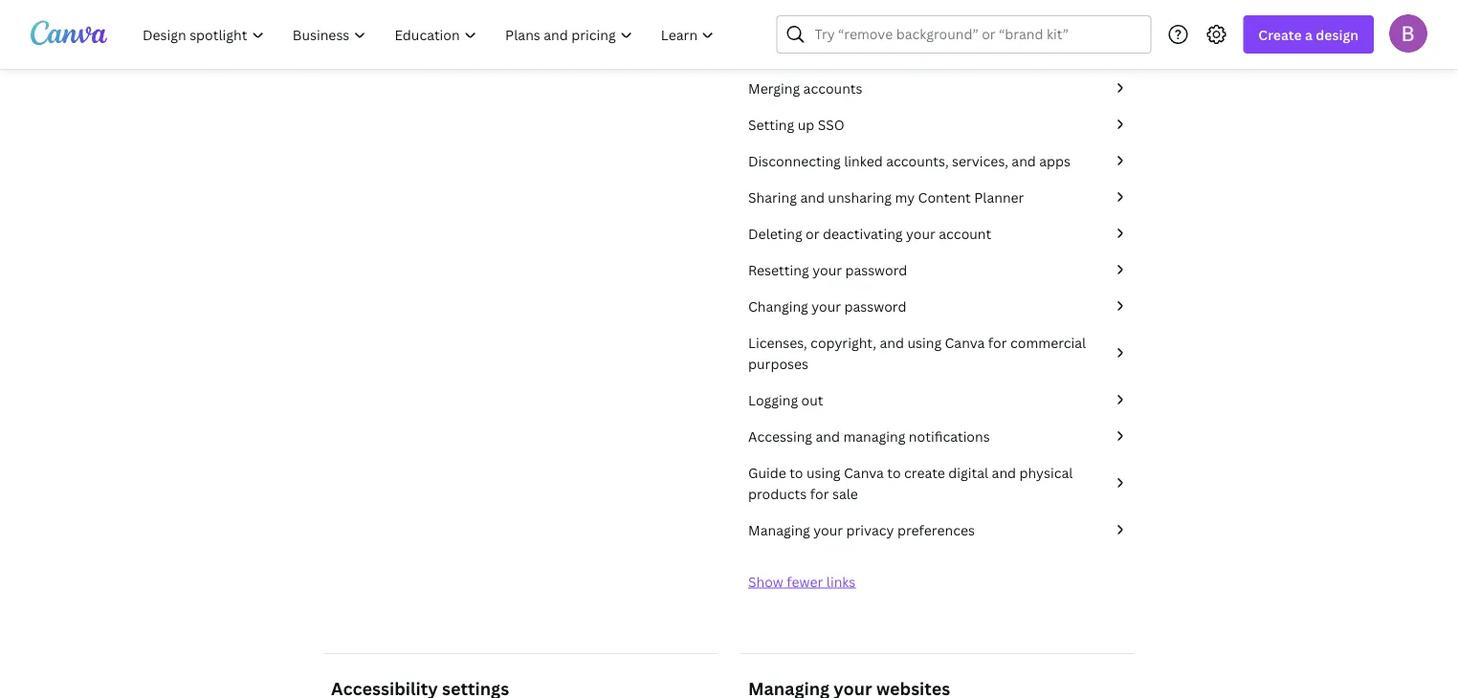 Task type: locate. For each thing, give the bounding box(es) containing it.
create
[[904, 464, 945, 482]]

1 vertical spatial using
[[806, 464, 841, 482]]

merging
[[748, 79, 800, 97]]

guide
[[748, 464, 786, 482]]

logging out link
[[748, 389, 1127, 410]]

and inside guide to using canva to create digital and physical products for sale
[[992, 464, 1016, 482]]

linked
[[844, 152, 883, 170]]

and right digital
[[992, 464, 1016, 482]]

canva
[[945, 333, 985, 352], [844, 464, 884, 482]]

sale
[[832, 485, 858, 503]]

2 to from the left
[[887, 464, 901, 482]]

your down the sale
[[813, 521, 843, 539]]

create a design button
[[1243, 15, 1374, 54]]

guide to using canva to create digital and physical products for sale link
[[748, 462, 1127, 504]]

for inside guide to using canva to create digital and physical products for sale
[[810, 485, 829, 503]]

accounts
[[803, 79, 863, 97]]

1 vertical spatial for
[[810, 485, 829, 503]]

canva inside licenses, copyright, and using canva for commercial purposes
[[945, 333, 985, 352]]

planner
[[974, 188, 1024, 206]]

design
[[1316, 25, 1359, 44]]

physical
[[1019, 464, 1073, 482]]

canva down changing your password link
[[945, 333, 985, 352]]

show
[[748, 573, 783, 591]]

disconnecting linked accounts, services, and apps link
[[748, 150, 1127, 171]]

0 horizontal spatial using
[[806, 464, 841, 482]]

your down my
[[906, 224, 936, 243]]

using
[[907, 333, 942, 352], [806, 464, 841, 482]]

resetting your password link
[[748, 259, 1127, 280]]

out
[[801, 391, 823, 409]]

your up changing your password
[[812, 261, 842, 279]]

purposes
[[748, 354, 808, 373]]

managing
[[748, 521, 810, 539]]

your down the resetting your password
[[812, 297, 841, 315]]

your for managing your privacy preferences
[[813, 521, 843, 539]]

0 vertical spatial for
[[988, 333, 1007, 352]]

for
[[988, 333, 1007, 352], [810, 485, 829, 503]]

0 vertical spatial canva
[[945, 333, 985, 352]]

up
[[798, 115, 814, 133]]

and
[[1012, 152, 1036, 170], [800, 188, 825, 206], [880, 333, 904, 352], [816, 427, 840, 445], [992, 464, 1016, 482]]

accessing and managing notifications
[[748, 427, 990, 445]]

or
[[806, 224, 820, 243]]

merging accounts
[[748, 79, 863, 97]]

1 vertical spatial canva
[[844, 464, 884, 482]]

changing
[[748, 297, 808, 315]]

to up products
[[789, 464, 803, 482]]

merging accounts link
[[748, 77, 1127, 99]]

changing your password
[[748, 297, 906, 315]]

a
[[1305, 25, 1313, 44]]

password for resetting your password
[[845, 261, 907, 279]]

and right copyright,
[[880, 333, 904, 352]]

0 horizontal spatial canva
[[844, 464, 884, 482]]

resetting
[[748, 261, 809, 279]]

sharing and unsharing my content planner link
[[748, 187, 1127, 208]]

your for resetting your password
[[812, 261, 842, 279]]

and up the or
[[800, 188, 825, 206]]

0 vertical spatial using
[[907, 333, 942, 352]]

1 to from the left
[[789, 464, 803, 482]]

canva up the sale
[[844, 464, 884, 482]]

1 horizontal spatial for
[[988, 333, 1007, 352]]

links
[[826, 573, 856, 591]]

your
[[906, 224, 936, 243], [812, 261, 842, 279], [812, 297, 841, 315], [813, 521, 843, 539]]

to
[[789, 464, 803, 482], [887, 464, 901, 482]]

1 vertical spatial password
[[844, 297, 906, 315]]

for left commercial
[[988, 333, 1007, 352]]

account
[[939, 224, 991, 243]]

apps
[[1039, 152, 1071, 170]]

managing your privacy preferences link
[[748, 520, 1127, 541]]

password up copyright,
[[844, 297, 906, 315]]

preferences
[[897, 521, 975, 539]]

0 horizontal spatial to
[[789, 464, 803, 482]]

using down changing your password link
[[907, 333, 942, 352]]

1 horizontal spatial using
[[907, 333, 942, 352]]

1 horizontal spatial to
[[887, 464, 901, 482]]

deactivating
[[823, 224, 903, 243]]

0 horizontal spatial for
[[810, 485, 829, 503]]

to left create
[[887, 464, 901, 482]]

managing
[[843, 427, 905, 445]]

1 horizontal spatial canva
[[945, 333, 985, 352]]

using up the sale
[[806, 464, 841, 482]]

disconnecting
[[748, 152, 841, 170]]

password down deleting or deactivating your account
[[845, 261, 907, 279]]

password
[[845, 261, 907, 279], [844, 297, 906, 315]]

deleting or deactivating your account link
[[748, 223, 1127, 244]]

for left the sale
[[810, 485, 829, 503]]

0 vertical spatial password
[[845, 261, 907, 279]]



Task type: describe. For each thing, give the bounding box(es) containing it.
managing your privacy preferences
[[748, 521, 975, 539]]

using inside guide to using canva to create digital and physical products for sale
[[806, 464, 841, 482]]

Try "remove background" or "brand kit" search field
[[815, 16, 1139, 53]]

setting up sso link
[[748, 114, 1127, 135]]

accessing
[[748, 427, 812, 445]]

my
[[895, 188, 915, 206]]

copyright,
[[810, 333, 876, 352]]

canva inside guide to using canva to create digital and physical products for sale
[[844, 464, 884, 482]]

and left apps in the right of the page
[[1012, 152, 1036, 170]]

bob builder image
[[1389, 14, 1427, 52]]

your for changing your password
[[812, 297, 841, 315]]

setting up sso
[[748, 115, 845, 133]]

services,
[[952, 152, 1008, 170]]

for inside licenses, copyright, and using canva for commercial purposes
[[988, 333, 1007, 352]]

using inside licenses, copyright, and using canva for commercial purposes
[[907, 333, 942, 352]]

content
[[918, 188, 971, 206]]

create a design
[[1258, 25, 1359, 44]]

show fewer links button
[[748, 573, 856, 591]]

accessing and managing notifications link
[[748, 426, 1127, 447]]

commercial
[[1010, 333, 1086, 352]]

accounts,
[[886, 152, 949, 170]]

and inside licenses, copyright, and using canva for commercial purposes
[[880, 333, 904, 352]]

logging
[[748, 391, 798, 409]]

setting
[[748, 115, 794, 133]]

notifications
[[909, 427, 990, 445]]

sso
[[818, 115, 845, 133]]

sharing
[[748, 188, 797, 206]]

sharing and unsharing my content planner
[[748, 188, 1024, 206]]

unsharing
[[828, 188, 892, 206]]

changing your password link
[[748, 296, 1127, 317]]

disconnecting linked accounts, services, and apps
[[748, 152, 1071, 170]]

deleting
[[748, 224, 802, 243]]

digital
[[948, 464, 988, 482]]

licenses, copyright, and using canva for commercial purposes
[[748, 333, 1086, 373]]

guide to using canva to create digital and physical products for sale
[[748, 464, 1073, 503]]

licenses,
[[748, 333, 807, 352]]

licenses, copyright, and using canva for commercial purposes link
[[748, 332, 1127, 374]]

top level navigation element
[[130, 15, 730, 54]]

resetting your password
[[748, 261, 907, 279]]

products
[[748, 485, 807, 503]]

logging out
[[748, 391, 823, 409]]

create
[[1258, 25, 1302, 44]]

deleting or deactivating your account
[[748, 224, 991, 243]]

and down out
[[816, 427, 840, 445]]

fewer
[[787, 573, 823, 591]]

password for changing your password
[[844, 297, 906, 315]]

show fewer links
[[748, 573, 856, 591]]

privacy
[[846, 521, 894, 539]]



Task type: vqa. For each thing, say whether or not it's contained in the screenshot.
the up
yes



